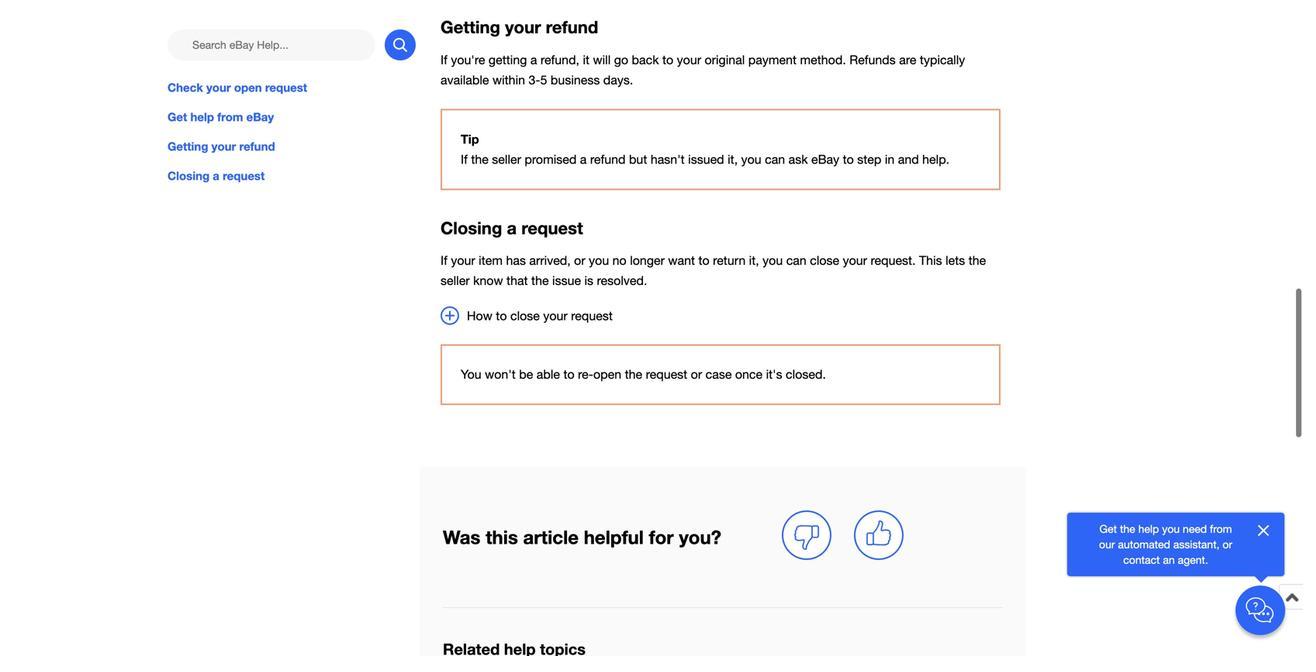 Task type: locate. For each thing, give the bounding box(es) containing it.
close inside dropdown button
[[510, 309, 540, 324]]

closing a request
[[168, 169, 265, 183], [441, 218, 583, 238]]

to inside dropdown button
[[496, 309, 507, 324]]

1 vertical spatial or
[[691, 368, 702, 382]]

getting up you're
[[441, 17, 500, 37]]

1 vertical spatial get
[[1100, 523, 1117, 536]]

getting your refund up getting
[[441, 17, 598, 37]]

from down check your open request
[[217, 110, 243, 124]]

0 horizontal spatial close
[[510, 309, 540, 324]]

1 horizontal spatial or
[[691, 368, 702, 382]]

request down the is
[[571, 309, 613, 324]]

getting
[[441, 17, 500, 37], [168, 140, 208, 154]]

a right promised
[[580, 153, 587, 167]]

request left case
[[646, 368, 687, 382]]

0 vertical spatial ebay
[[246, 110, 274, 124]]

request inside dropdown button
[[571, 309, 613, 324]]

how to close your request button
[[441, 307, 1001, 326]]

you
[[461, 368, 481, 382]]

0 vertical spatial closing
[[168, 169, 210, 183]]

item
[[479, 254, 503, 268]]

promised
[[525, 153, 577, 167]]

to right how
[[496, 309, 507, 324]]

able
[[537, 368, 560, 382]]

help
[[190, 110, 214, 124], [1138, 523, 1159, 536]]

seller left the know in the left of the page
[[441, 274, 470, 288]]

if down tip
[[461, 153, 468, 167]]

help.
[[922, 153, 950, 167]]

0 horizontal spatial ebay
[[246, 110, 274, 124]]

seller left promised
[[492, 153, 521, 167]]

1 horizontal spatial seller
[[492, 153, 521, 167]]

or inside if your item has arrived, or you no longer want to return it, you can close your request. this lets the seller know that the issue is resolved.
[[574, 254, 585, 268]]

you won't be able to re-open the request or case once it's closed.
[[461, 368, 826, 382]]

be
[[519, 368, 533, 382]]

a down get help from ebay
[[213, 169, 219, 183]]

to right want
[[698, 254, 710, 268]]

closing a request down get help from ebay
[[168, 169, 265, 183]]

article
[[523, 526, 579, 549]]

to
[[662, 53, 673, 67], [843, 153, 854, 167], [698, 254, 710, 268], [496, 309, 507, 324], [563, 368, 575, 382]]

a inside the closing a request link
[[213, 169, 219, 183]]

1 vertical spatial getting
[[168, 140, 208, 154]]

the down tip
[[471, 153, 489, 167]]

0 horizontal spatial can
[[765, 153, 785, 167]]

if inside if your item has arrived, or you no longer want to return it, you can close your request. this lets the seller know that the issue is resolved.
[[441, 254, 447, 268]]

a up 3-
[[530, 53, 537, 67]]

0 vertical spatial getting your refund
[[441, 17, 598, 37]]

a inside if you're getting a refund, it will go back to your original payment method. refunds are typically available within 3-5 business days.
[[530, 53, 537, 67]]

can right the return
[[786, 254, 807, 268]]

1 vertical spatial seller
[[441, 274, 470, 288]]

can inside 'tip if the seller promised a refund but hasn't issued it, you can ask ebay to step in and help.'
[[765, 153, 785, 167]]

want
[[668, 254, 695, 268]]

closing
[[168, 169, 210, 183], [441, 218, 502, 238]]

available
[[441, 73, 489, 87]]

0 horizontal spatial getting your refund
[[168, 140, 275, 154]]

3-
[[529, 73, 540, 87]]

1 vertical spatial open
[[593, 368, 621, 382]]

if
[[441, 53, 447, 67], [461, 153, 468, 167], [441, 254, 447, 268]]

you inside get the help you need from our automated assistant, or contact an agent.
[[1162, 523, 1180, 536]]

seller inside if your item has arrived, or you no longer want to return it, you can close your request. this lets the seller know that the issue is resolved.
[[441, 274, 470, 288]]

1 vertical spatial help
[[1138, 523, 1159, 536]]

2 horizontal spatial or
[[1223, 539, 1232, 551]]

or
[[574, 254, 585, 268], [691, 368, 702, 382], [1223, 539, 1232, 551]]

1 vertical spatial close
[[510, 309, 540, 324]]

refund left but
[[590, 153, 626, 167]]

the
[[471, 153, 489, 167], [969, 254, 986, 268], [531, 274, 549, 288], [625, 368, 642, 382], [1120, 523, 1135, 536]]

but
[[629, 153, 647, 167]]

from right the need
[[1210, 523, 1232, 536]]

it, right the return
[[749, 254, 759, 268]]

0 vertical spatial getting
[[441, 17, 500, 37]]

0 horizontal spatial get
[[168, 110, 187, 124]]

2 vertical spatial or
[[1223, 539, 1232, 551]]

this
[[486, 526, 518, 549]]

0 vertical spatial seller
[[492, 153, 521, 167]]

1 horizontal spatial getting your refund
[[441, 17, 598, 37]]

the down arrived,
[[531, 274, 549, 288]]

your down issue
[[543, 309, 568, 324]]

your left request.
[[843, 254, 867, 268]]

to inside 'tip if the seller promised a refund but hasn't issued it, you can ask ebay to step in and help.'
[[843, 153, 854, 167]]

re-
[[578, 368, 593, 382]]

you
[[741, 153, 761, 167], [589, 254, 609, 268], [763, 254, 783, 268], [1162, 523, 1180, 536]]

your inside 'check your open request' link
[[206, 81, 231, 95]]

you left the need
[[1162, 523, 1180, 536]]

was
[[443, 526, 480, 549]]

contact
[[1123, 554, 1160, 567]]

request
[[265, 81, 307, 95], [223, 169, 265, 183], [521, 218, 583, 238], [571, 309, 613, 324], [646, 368, 687, 382]]

within
[[493, 73, 525, 87]]

1 horizontal spatial help
[[1138, 523, 1159, 536]]

get
[[168, 110, 187, 124], [1100, 523, 1117, 536]]

it, right issued
[[728, 153, 738, 167]]

the inside 'tip if the seller promised a refund but hasn't issued it, you can ask ebay to step in and help.'
[[471, 153, 489, 167]]

you right the return
[[763, 254, 783, 268]]

closing down get help from ebay
[[168, 169, 210, 183]]

0 horizontal spatial closing a request
[[168, 169, 265, 183]]

0 vertical spatial get
[[168, 110, 187, 124]]

0 vertical spatial help
[[190, 110, 214, 124]]

1 vertical spatial getting your refund
[[168, 140, 275, 154]]

or for open
[[691, 368, 702, 382]]

you right issued
[[741, 153, 761, 167]]

request.
[[871, 254, 916, 268]]

help down 'check'
[[190, 110, 214, 124]]

to right back
[[662, 53, 673, 67]]

1 horizontal spatial ebay
[[811, 153, 839, 167]]

1 horizontal spatial closing
[[441, 218, 502, 238]]

getting your refund down get help from ebay
[[168, 140, 275, 154]]

if inside if you're getting a refund, it will go back to your original payment method. refunds are typically available within 3-5 business days.
[[441, 53, 447, 67]]

or inside get the help you need from our automated assistant, or contact an agent.
[[1223, 539, 1232, 551]]

0 horizontal spatial closing
[[168, 169, 210, 183]]

can
[[765, 153, 785, 167], [786, 254, 807, 268]]

1 vertical spatial if
[[461, 153, 468, 167]]

if left item in the top left of the page
[[441, 254, 447, 268]]

can left ask
[[765, 153, 785, 167]]

0 vertical spatial if
[[441, 53, 447, 67]]

is
[[584, 274, 593, 288]]

this
[[919, 254, 942, 268]]

0 horizontal spatial or
[[574, 254, 585, 268]]

0 vertical spatial from
[[217, 110, 243, 124]]

open up get help from ebay
[[234, 81, 262, 95]]

0 horizontal spatial getting
[[168, 140, 208, 154]]

getting your refund
[[441, 17, 598, 37], [168, 140, 275, 154]]

1 horizontal spatial from
[[1210, 523, 1232, 536]]

getting down get help from ebay
[[168, 140, 208, 154]]

1 vertical spatial ebay
[[811, 153, 839, 167]]

0 horizontal spatial open
[[234, 81, 262, 95]]

check your open request link
[[168, 79, 416, 96]]

1 horizontal spatial closing a request
[[441, 218, 583, 238]]

our
[[1099, 539, 1115, 551]]

open
[[234, 81, 262, 95], [593, 368, 621, 382]]

if left you're
[[441, 53, 447, 67]]

need
[[1183, 523, 1207, 536]]

5
[[540, 73, 547, 87]]

0 horizontal spatial seller
[[441, 274, 470, 288]]

it,
[[728, 153, 738, 167], [749, 254, 759, 268]]

close down that in the left top of the page
[[510, 309, 540, 324]]

0 horizontal spatial help
[[190, 110, 214, 124]]

closing up item in the top left of the page
[[441, 218, 502, 238]]

0 horizontal spatial it,
[[728, 153, 738, 167]]

the up automated
[[1120, 523, 1135, 536]]

go
[[614, 53, 628, 67]]

get for get help from ebay
[[168, 110, 187, 124]]

refund
[[546, 17, 598, 37], [239, 140, 275, 154], [590, 153, 626, 167]]

seller
[[492, 153, 521, 167], [441, 274, 470, 288]]

open right able
[[593, 368, 621, 382]]

typically
[[920, 53, 965, 67]]

get the help you need from our automated assistant, or contact an agent. tooltip
[[1092, 522, 1240, 569]]

0 vertical spatial it,
[[728, 153, 738, 167]]

1 horizontal spatial get
[[1100, 523, 1117, 536]]

has
[[506, 254, 526, 268]]

you inside 'tip if the seller promised a refund but hasn't issued it, you can ask ebay to step in and help.'
[[741, 153, 761, 167]]

ebay right ask
[[811, 153, 839, 167]]

was this article helpful for you?
[[443, 526, 721, 549]]

your inside if you're getting a refund, it will go back to your original payment method. refunds are typically available within 3-5 business days.
[[677, 53, 701, 67]]

getting
[[489, 53, 527, 67]]

or left case
[[691, 368, 702, 382]]

closed.
[[786, 368, 826, 382]]

your left original
[[677, 53, 701, 67]]

get down 'check'
[[168, 110, 187, 124]]

1 horizontal spatial close
[[810, 254, 839, 268]]

method.
[[800, 53, 846, 67]]

0 vertical spatial close
[[810, 254, 839, 268]]

your
[[505, 17, 541, 37], [677, 53, 701, 67], [206, 81, 231, 95], [211, 140, 236, 154], [451, 254, 475, 268], [843, 254, 867, 268], [543, 309, 568, 324]]

from
[[217, 110, 243, 124], [1210, 523, 1232, 536]]

or for our
[[1223, 539, 1232, 551]]

get up "our"
[[1100, 523, 1117, 536]]

help inside get help from ebay link
[[190, 110, 214, 124]]

an
[[1163, 554, 1175, 567]]

close
[[810, 254, 839, 268], [510, 309, 540, 324]]

ebay down check your open request
[[246, 110, 274, 124]]

1 vertical spatial can
[[786, 254, 807, 268]]

0 vertical spatial can
[[765, 153, 785, 167]]

or up the is
[[574, 254, 585, 268]]

2 vertical spatial if
[[441, 254, 447, 268]]

close left request.
[[810, 254, 839, 268]]

your down get help from ebay
[[211, 140, 236, 154]]

from inside get the help you need from our automated assistant, or contact an agent.
[[1210, 523, 1232, 536]]

or right the assistant,
[[1223, 539, 1232, 551]]

a
[[530, 53, 537, 67], [580, 153, 587, 167], [213, 169, 219, 183], [507, 218, 517, 238]]

case
[[706, 368, 732, 382]]

your up get help from ebay
[[206, 81, 231, 95]]

to left step
[[843, 153, 854, 167]]

1 vertical spatial from
[[1210, 523, 1232, 536]]

are
[[899, 53, 916, 67]]

1 horizontal spatial it,
[[749, 254, 759, 268]]

0 vertical spatial closing a request
[[168, 169, 265, 183]]

help up automated
[[1138, 523, 1159, 536]]

ebay
[[246, 110, 274, 124], [811, 153, 839, 167]]

business
[[551, 73, 600, 87]]

if you're getting a refund, it will go back to your original payment method. refunds are typically available within 3-5 business days.
[[441, 53, 965, 87]]

1 vertical spatial it,
[[749, 254, 759, 268]]

1 horizontal spatial can
[[786, 254, 807, 268]]

0 vertical spatial or
[[574, 254, 585, 268]]

closing a request up has
[[441, 218, 583, 238]]

automated
[[1118, 539, 1170, 551]]

get inside get the help you need from our automated assistant, or contact an agent.
[[1100, 523, 1117, 536]]



Task type: vqa. For each thing, say whether or not it's contained in the screenshot.
WAS at the left of page
yes



Task type: describe. For each thing, give the bounding box(es) containing it.
resolved.
[[597, 274, 647, 288]]

check
[[168, 81, 203, 95]]

1 vertical spatial closing a request
[[441, 218, 583, 238]]

assistant,
[[1173, 539, 1220, 551]]

back
[[632, 53, 659, 67]]

refund,
[[541, 53, 579, 67]]

the right re-
[[625, 368, 642, 382]]

original
[[705, 53, 745, 67]]

it, inside if your item has arrived, or you no longer want to return it, you can close your request. this lets the seller know that the issue is resolved.
[[749, 254, 759, 268]]

won't
[[485, 368, 516, 382]]

get help from ebay
[[168, 110, 274, 124]]

close inside if your item has arrived, or you no longer want to return it, you can close your request. this lets the seller know that the issue is resolved.
[[810, 254, 839, 268]]

it's
[[766, 368, 782, 382]]

lets
[[946, 254, 965, 268]]

tip
[[461, 132, 479, 147]]

ebay inside 'tip if the seller promised a refund but hasn't issued it, you can ask ebay to step in and help.'
[[811, 153, 839, 167]]

it
[[583, 53, 590, 67]]

your inside getting your refund link
[[211, 140, 236, 154]]

will
[[593, 53, 611, 67]]

it, inside 'tip if the seller promised a refund but hasn't issued it, you can ask ebay to step in and help.'
[[728, 153, 738, 167]]

you?
[[679, 526, 721, 549]]

request up get help from ebay link on the left of page
[[265, 81, 307, 95]]

check your open request
[[168, 81, 307, 95]]

know
[[473, 274, 503, 288]]

request up arrived,
[[521, 218, 583, 238]]

to inside if you're getting a refund, it will go back to your original payment method. refunds are typically available within 3-5 business days.
[[662, 53, 673, 67]]

0 vertical spatial open
[[234, 81, 262, 95]]

your left item in the top left of the page
[[451, 254, 475, 268]]

getting your refund inside getting your refund link
[[168, 140, 275, 154]]

issued
[[688, 153, 724, 167]]

a inside 'tip if the seller promised a refund but hasn't issued it, you can ask ebay to step in and help.'
[[580, 153, 587, 167]]

if inside 'tip if the seller promised a refund but hasn't issued it, you can ask ebay to step in and help.'
[[461, 153, 468, 167]]

can inside if your item has arrived, or you no longer want to return it, you can close your request. this lets the seller know that the issue is resolved.
[[786, 254, 807, 268]]

for
[[649, 526, 674, 549]]

Search eBay Help... text field
[[168, 29, 375, 61]]

1 horizontal spatial open
[[593, 368, 621, 382]]

closing a request link
[[168, 168, 416, 185]]

you left no
[[589, 254, 609, 268]]

1 vertical spatial closing
[[441, 218, 502, 238]]

refund up "refund,"
[[546, 17, 598, 37]]

payment
[[748, 53, 797, 67]]

refunds
[[850, 53, 896, 67]]

no
[[613, 254, 627, 268]]

to left re-
[[563, 368, 575, 382]]

days.
[[603, 73, 633, 87]]

to inside if your item has arrived, or you no longer want to return it, you can close your request. this lets the seller know that the issue is resolved.
[[698, 254, 710, 268]]

hasn't
[[651, 153, 685, 167]]

ask
[[789, 153, 808, 167]]

how
[[467, 309, 492, 324]]

if for your
[[441, 254, 447, 268]]

request down getting your refund link
[[223, 169, 265, 183]]

that
[[507, 274, 528, 288]]

arrived,
[[529, 254, 571, 268]]

helpful
[[584, 526, 644, 549]]

refund inside 'tip if the seller promised a refund but hasn't issued it, you can ask ebay to step in and help.'
[[590, 153, 626, 167]]

help inside get the help you need from our automated assistant, or contact an agent.
[[1138, 523, 1159, 536]]

your up getting
[[505, 17, 541, 37]]

return
[[713, 254, 746, 268]]

step
[[857, 153, 881, 167]]

agent.
[[1178, 554, 1208, 567]]

and
[[898, 153, 919, 167]]

you're
[[451, 53, 485, 67]]

if for you're
[[441, 53, 447, 67]]

get help from ebay link
[[168, 109, 416, 126]]

refund down get help from ebay link on the left of page
[[239, 140, 275, 154]]

get the help you need from our automated assistant, or contact an agent.
[[1099, 523, 1232, 567]]

once
[[735, 368, 763, 382]]

how to close your request
[[467, 309, 613, 324]]

getting your refund link
[[168, 138, 416, 155]]

get for get the help you need from our automated assistant, or contact an agent.
[[1100, 523, 1117, 536]]

1 horizontal spatial getting
[[441, 17, 500, 37]]

a up has
[[507, 218, 517, 238]]

0 horizontal spatial from
[[217, 110, 243, 124]]

if your item has arrived, or you no longer want to return it, you can close your request. this lets the seller know that the issue is resolved.
[[441, 254, 986, 288]]

seller inside 'tip if the seller promised a refund but hasn't issued it, you can ask ebay to step in and help.'
[[492, 153, 521, 167]]

your inside how to close your request dropdown button
[[543, 309, 568, 324]]

the inside get the help you need from our automated assistant, or contact an agent.
[[1120, 523, 1135, 536]]

issue
[[552, 274, 581, 288]]

in
[[885, 153, 895, 167]]

the right lets
[[969, 254, 986, 268]]

tip if the seller promised a refund but hasn't issued it, you can ask ebay to step in and help.
[[461, 132, 950, 167]]

longer
[[630, 254, 665, 268]]



